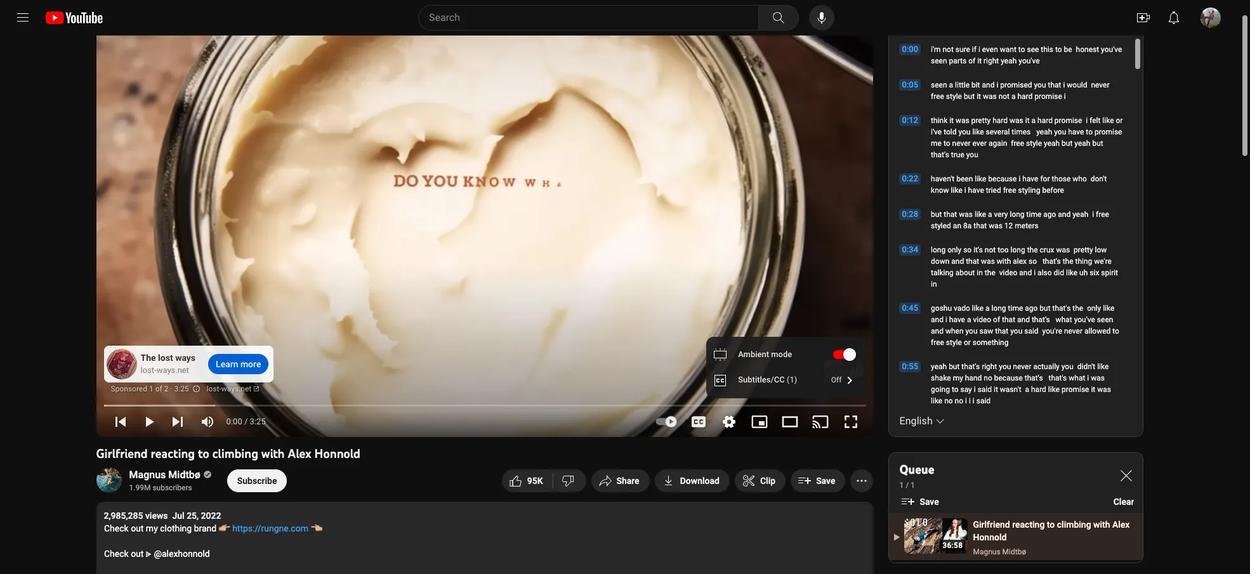Task type: vqa. For each thing, say whether or not it's contained in the screenshot.
the rightmost Save
yes



Task type: describe. For each thing, give the bounding box(es) containing it.
have inside goshu vado like a long time ago but that's the  only like and i have a video of that and that's   what you've seen and when you saw that you said  you're never allowed to free style or something
[[949, 315, 965, 324]]

english button
[[899, 414, 948, 429]]

1 out from the top
[[131, 523, 143, 534]]

avatar image image
[[1201, 8, 1221, 28]]

only inside goshu vado like a long time ago but that's the  only like and i have a video of that and that's   what you've seen and when you saw that you said  you're never allowed to free style or something
[[1087, 304, 1101, 313]]

climbing for girlfriend reacting to climbing with alex honnold
[[212, 446, 258, 461]]

Clear text field
[[1113, 497, 1134, 507]]

0 horizontal spatial no
[[944, 397, 953, 405]]

free inside seen a little bit and i promised you that i would  never free style but it was not a hard promise i
[[931, 92, 944, 101]]

that up an
[[944, 210, 957, 219]]

0:28
[[902, 209, 918, 219]]

i inside the "but that was like a very long time ago and yeah  i free styled an 8a that was 12 meters"
[[1092, 210, 1094, 219]]

something
[[973, 338, 1009, 347]]

that's inside think it was pretty hard was it a hard promise  i felt like or i've told you like several times   yeah you have to promise me to never ever again  free style yeah but yeah but that's true you
[[931, 150, 949, 159]]

see
[[1027, 45, 1039, 54]]

yeah but that's right you never actually you  didn't like shake my hand no because that's   that's what i was going to say i said it wasn't  a hard like promise it was like no no i i i said
[[931, 362, 1111, 405]]

never inside the yeah but that's right you never actually you  didn't like shake my hand no because that's   that's what i was going to say i said it wasn't  a hard like promise it was like no no i i i said
[[1013, 362, 1031, 371]]

9 5 k
[[527, 476, 543, 486]]

0:00 for 0:00
[[902, 44, 918, 54]]

0 horizontal spatial save text field
[[816, 476, 835, 486]]

clear button
[[1103, 490, 1144, 513]]

or inside goshu vado like a long time ago but that's the  only like and i have a video of that and that's   what you've seen and when you saw that you said  you're never allowed to free style or something
[[964, 338, 971, 347]]

@alexhonnold
[[154, 549, 210, 559]]

like right been
[[975, 174, 986, 183]]

like down been
[[951, 186, 962, 195]]

share button
[[591, 470, 650, 492]]

girlfriend reacting to climbing with alex honnold magnus midtbø
[[973, 520, 1130, 556]]

0:00 for 0:00 / 3:25
[[226, 417, 242, 426]]

only inside long only so it's not too long the crux was  pretty low down and that was with alex so   that's the thing we're talking about in the  video and i also did like uh six spirit in
[[947, 246, 961, 254]]

check inside 👈🏼 check out ⌲ @alexhonnold music and sound effects:
[[104, 549, 128, 559]]

not inside i'm not sure if i even want to see this to be  honest you've seen parts of it right yeah you've
[[943, 45, 954, 54]]

the
[[141, 353, 156, 363]]

0:05
[[902, 80, 918, 89]]

been
[[956, 174, 973, 183]]

that's up 'hand'
[[962, 362, 980, 371]]

uh
[[1079, 268, 1088, 277]]

like down going on the bottom of the page
[[931, 397, 942, 405]]

1 horizontal spatial 3:25
[[250, 417, 266, 426]]

because inside haven't been like because i have for those who  don't know like i have tried free styling before
[[988, 174, 1017, 183]]

you down ever
[[966, 150, 978, 159]]

ambient mode checkbox item
[[707, 342, 866, 368]]

before
[[1042, 186, 1064, 195]]

my inside the yeah but that's right you never actually you  didn't like shake my hand no because that's   that's what i was going to say i said it wasn't  a hard like promise it was like no no i i i said
[[953, 374, 963, 383]]

bit
[[971, 81, 980, 89]]

menu item inside youtube video player element
[[707, 368, 866, 393]]

if
[[972, 45, 977, 54]]

reacting for girlfriend reacting to climbing with alex honnold magnus midtbø
[[1012, 520, 1045, 530]]

a inside the yeah but that's right you never actually you  didn't like shake my hand no because that's   that's what i was going to say i said it wasn't  a hard like promise it was like no no i i i said
[[1025, 385, 1029, 394]]

didn't
[[1077, 362, 1095, 371]]

0:22
[[902, 174, 918, 183]]

right inside i'm not sure if i even want to see this to be  honest you've seen parts of it right yeah you've
[[984, 56, 999, 65]]

1 horizontal spatial no
[[955, 397, 963, 405]]

free inside the "but that was like a very long time ago and yeah  i free styled an 8a that was 12 meters"
[[1096, 210, 1109, 219]]

talking
[[931, 268, 954, 277]]

save for the right save text box
[[920, 497, 939, 507]]

promise inside think it was pretty hard was it a hard promise  i felt like or i've told you like several times   yeah you have to promise me to never ever again  free style yeah but yeah but that's true you
[[1095, 128, 1122, 136]]

8a
[[963, 221, 972, 230]]

1.99 million subscribers element
[[129, 482, 209, 494]]

have down been
[[968, 186, 984, 195]]

a down vado
[[967, 315, 971, 324]]

crux
[[1040, 246, 1054, 254]]

seen inside i'm not sure if i even want to see this to be  honest you've seen parts of it right yeah you've
[[931, 56, 947, 65]]

those
[[1052, 174, 1071, 183]]

me
[[931, 139, 942, 148]]

sponsored
[[111, 384, 147, 393]]

free inside think it was pretty hard was it a hard promise  i felt like or i've told you like several times   yeah you have to promise me to never ever again  free style yeah but yeah but that's true you
[[1011, 139, 1024, 148]]

a down promised
[[1011, 92, 1016, 101]]

and inside seen a little bit and i promised you that i would  never free style but it was not a hard promise i
[[982, 81, 995, 89]]

yeah up for
[[1044, 139, 1060, 148]]

yeah inside the yeah but that's right you never actually you  didn't like shake my hand no because that's   that's what i was going to say i said it wasn't  a hard like promise it was like no no i i i said
[[931, 362, 947, 371]]

long only so it's not too long the crux was  pretty low down and that was with alex so   that's the thing we're talking about in the  video and i also did like uh six spirit in
[[931, 246, 1118, 289]]

hard inside seen a little bit and i promised you that i would  never free style but it was not a hard promise i
[[1017, 92, 1033, 101]]

mode
[[771, 349, 792, 359]]

also
[[1038, 268, 1052, 277]]

learn
[[216, 359, 238, 369]]

out inside 👈🏼 check out ⌲ @alexhonnold music and sound effects:
[[131, 549, 143, 559]]

it inside i'm not sure if i even want to see this to be  honest you've seen parts of it right yeah you've
[[977, 56, 982, 65]]

like inside the "but that was like a very long time ago and yeah  i free styled an 8a that was 12 meters"
[[975, 210, 986, 219]]

a up saw
[[985, 304, 990, 313]]

like right didn't
[[1097, 362, 1109, 371]]

sponsored 1 of 2 · 3:25
[[111, 384, 189, 393]]

download
[[680, 476, 720, 486]]

it's
[[973, 246, 983, 254]]

https://rungne.com
[[232, 523, 308, 534]]

you up those
[[1054, 128, 1066, 136]]

have inside think it was pretty hard was it a hard promise  i felt like or i've told you like several times   yeah you have to promise me to never ever again  free style yeah but yeah but that's true you
[[1068, 128, 1084, 136]]

when
[[945, 327, 964, 336]]

0:34
[[902, 245, 918, 254]]

36:58 link
[[904, 518, 968, 555]]

12
[[1004, 221, 1013, 230]]

1 horizontal spatial lost-
[[207, 384, 221, 393]]

clip
[[760, 476, 775, 486]]

like up ever
[[972, 128, 984, 136]]

·
[[170, 384, 172, 393]]

youtube video player element
[[96, 0, 873, 437]]

share
[[616, 476, 639, 486]]

it right say
[[994, 385, 998, 394]]

▶
[[894, 533, 900, 542]]

and inside 👈🏼 check out ⌲ @alexhonnold music and sound effects:
[[130, 574, 145, 574]]

lost-ways.net link
[[207, 381, 260, 398]]

this
[[1041, 45, 1053, 54]]

honest
[[1076, 45, 1099, 54]]

Subscribe text field
[[237, 476, 277, 486]]

0 horizontal spatial magnus
[[129, 469, 166, 481]]

ambient mode
[[738, 349, 792, 359]]

0 horizontal spatial save button
[[791, 470, 845, 492]]

promised
[[1000, 81, 1032, 89]]

style inside seen a little bit and i promised you that i would  never free style but it was not a hard promise i
[[946, 92, 962, 101]]

going
[[931, 385, 950, 394]]

1.99m subscribers
[[129, 484, 192, 492]]

ago inside goshu vado like a long time ago but that's the  only like and i have a video of that and that's   what you've seen and when you saw that you said  you're never allowed to free style or something
[[1025, 304, 1038, 313]]

actually
[[1033, 362, 1060, 371]]

for
[[1040, 174, 1050, 183]]

that up something
[[1002, 315, 1015, 324]]

that's inside goshu vado like a long time ago but that's the  only like and i have a video of that and that's   what you've seen and when you saw that you said  you're never allowed to free style or something
[[1052, 304, 1071, 313]]

seen inside seen a little bit and i promised you that i would  never free style but it was not a hard promise i
[[931, 81, 947, 89]]

alex for girlfriend reacting to climbing with alex honnold magnus midtbø
[[1112, 520, 1130, 530]]

i've
[[931, 128, 942, 136]]

jul 25, 2022
[[172, 511, 221, 521]]

pretty inside long only so it's not too long the crux was  pretty low down and that was with alex so   that's the thing we're talking about in the  video and i also did like uh six spirit in
[[1074, 246, 1093, 254]]

reacting for girlfriend reacting to climbing with alex honnold
[[151, 446, 195, 461]]

that right 8a
[[973, 221, 987, 230]]

👈🏼 check out ⌲ @alexhonnold music and sound effects:
[[104, 523, 322, 574]]

i inside think it was pretty hard was it a hard promise  i felt like or i've told you like several times   yeah you have to promise me to never ever again  free style yeah but yeah but that's true you
[[1086, 116, 1088, 125]]

/ inside youtube video player element
[[244, 417, 248, 426]]

too
[[998, 246, 1009, 254]]

it down didn't
[[1091, 385, 1095, 394]]

2 horizontal spatial no
[[984, 374, 992, 383]]

but down felt
[[1092, 139, 1103, 148]]

very
[[994, 210, 1008, 219]]

you've inside goshu vado like a long time ago but that's the  only like and i have a video of that and that's   what you've seen and when you saw that you said  you're never allowed to free style or something
[[1074, 315, 1095, 324]]

2,985,285
[[104, 511, 143, 521]]

to inside goshu vado like a long time ago but that's the  only like and i have a video of that and that's   what you've seen and when you saw that you said  you're never allowed to free style or something
[[1113, 327, 1119, 336]]

Download text field
[[680, 476, 720, 486]]

ambient
[[738, 349, 769, 359]]

1 horizontal spatial the
[[1063, 257, 1073, 266]]

honnold for girlfriend reacting to climbing with alex honnold magnus midtbø
[[973, 532, 1007, 543]]

views
[[145, 511, 168, 521]]

goshu
[[931, 304, 952, 313]]

effects:
[[174, 574, 204, 574]]

2022
[[201, 511, 221, 521]]

several
[[986, 128, 1010, 136]]

never inside seen a little bit and i promised you that i would  never free style but it was not a hard promise i
[[1091, 81, 1109, 89]]

clip button
[[735, 470, 786, 492]]

subtitles/cc (1)
[[738, 375, 797, 385]]

haven't
[[931, 174, 954, 183]]

you inside seen a little bit and i promised you that i would  never free style but it was not a hard promise i
[[1034, 81, 1046, 89]]

it down seen a little bit and i promised you that i would  never free style but it was not a hard promise i
[[1025, 116, 1030, 125]]

1 vertical spatial said
[[976, 397, 991, 405]]

vado
[[954, 304, 970, 313]]

that right saw
[[995, 327, 1008, 336]]

subscribers
[[153, 484, 192, 492]]

did
[[1054, 268, 1064, 277]]

brand
[[194, 523, 216, 534]]

styled
[[931, 221, 951, 230]]

you right told
[[958, 128, 971, 136]]

goshu vado like a long time ago but that's the  only like and i have a video of that and that's   what you've seen and when you saw that you said  you're never allowed to free style or something
[[931, 304, 1119, 347]]

0 vertical spatial 3:25
[[174, 384, 189, 393]]

never inside goshu vado like a long time ago but that's the  only like and i have a video of that and that's   what you've seen and when you saw that you said  you're never allowed to free style or something
[[1064, 327, 1083, 336]]

that's down actually
[[1049, 374, 1067, 383]]

not inside seen a little bit and i promised you that i would  never free style but it was not a hard promise i
[[999, 92, 1010, 101]]

seen a little bit and i promised you that i would  never free style but it was not a hard promise i
[[931, 81, 1109, 101]]

pretty inside think it was pretty hard was it a hard promise  i felt like or i've told you like several times   yeah you have to promise me to never ever again  free style yeah but yeah but that's true you
[[971, 116, 991, 125]]

a inside think it was pretty hard was it a hard promise  i felt like or i've told you like several times   yeah you have to promise me to never ever again  free style yeah but yeah but that's true you
[[1031, 116, 1036, 125]]

alex for girlfriend reacting to climbing with alex honnold
[[288, 446, 311, 461]]

👉🏼
[[218, 523, 230, 534]]

think
[[931, 116, 947, 125]]

0 horizontal spatial the
[[1027, 246, 1038, 254]]

say
[[960, 385, 972, 394]]

you left saw
[[965, 327, 978, 336]]



Task type: locate. For each thing, give the bounding box(es) containing it.
said
[[978, 385, 992, 394], [976, 397, 991, 405]]

0 vertical spatial out
[[131, 523, 143, 534]]

0 vertical spatial with
[[997, 257, 1011, 266]]

or
[[1116, 116, 1123, 125], [964, 338, 971, 347]]

girlfriend
[[96, 446, 148, 461], [973, 520, 1010, 530]]

promise inside seen a little bit and i promised you that i would  never free style but it was not a hard promise i
[[1034, 92, 1062, 101]]

more
[[240, 359, 261, 369]]

know
[[931, 186, 949, 195]]

time
[[1026, 210, 1041, 219], [1008, 304, 1023, 313]]

like inside long only so it's not too long the crux was  pretty low down and that was with alex so   that's the thing we're talking about in the  video and i also did like uh six spirit in
[[1066, 268, 1078, 277]]

2 out from the top
[[131, 549, 143, 559]]

that inside long only so it's not too long the crux was  pretty low down and that was with alex so   that's the thing we're talking about in the  video and i also did like uh six spirit in
[[966, 257, 979, 266]]

free inside haven't been like because i have for those who  don't know like i have tried free styling before
[[1003, 186, 1016, 195]]

honnold for girlfriend reacting to climbing with alex honnold
[[314, 446, 360, 461]]

true
[[951, 150, 964, 159]]

like left "uh"
[[1066, 268, 1078, 277]]

time up meters
[[1026, 210, 1041, 219]]

to
[[1018, 45, 1025, 54], [1055, 45, 1062, 54], [1086, 128, 1093, 136], [943, 139, 950, 148], [1113, 327, 1119, 336], [952, 385, 958, 394], [198, 446, 209, 461], [1047, 520, 1055, 530]]

shake
[[931, 374, 951, 383]]

menu
[[707, 337, 866, 398]]

because inside the yeah but that's right you never actually you  didn't like shake my hand no because that's   that's what i was going to say i said it wasn't  a hard like promise it was like no no i i i said
[[994, 374, 1023, 383]]

free
[[931, 92, 944, 101], [1011, 139, 1024, 148], [1003, 186, 1016, 195], [1096, 210, 1109, 219], [931, 338, 944, 347]]

climbing for girlfriend reacting to climbing with alex honnold magnus midtbø
[[1057, 520, 1091, 530]]

1 horizontal spatial only
[[1087, 304, 1101, 313]]

that down so
[[966, 257, 979, 266]]

long up alex on the right top of page
[[1011, 246, 1025, 254]]

1 horizontal spatial magnus
[[973, 548, 1000, 556]]

like down actually
[[1048, 385, 1060, 394]]

ways
[[175, 353, 195, 363]]

0:00 down lost-ways.net link
[[226, 417, 242, 426]]

1 horizontal spatial video
[[999, 268, 1017, 277]]

out
[[131, 523, 143, 534], [131, 549, 143, 559]]

1 vertical spatial what
[[1069, 374, 1085, 383]]

1 vertical spatial or
[[964, 338, 971, 347]]

spirit
[[1101, 268, 1118, 277]]

magnus inside girlfriend reacting to climbing with alex honnold magnus midtbø
[[973, 548, 1000, 556]]

0 horizontal spatial climbing
[[212, 446, 258, 461]]

right inside the yeah but that's right you never actually you  didn't like shake my hand no because that's   that's what i was going to say i said it wasn't  a hard like promise it was like no no i i i said
[[982, 362, 997, 371]]

that's down me
[[931, 150, 949, 159]]

queue 1 / 1
[[899, 462, 934, 490]]

1 horizontal spatial not
[[985, 246, 996, 254]]

never
[[1091, 81, 1109, 89], [952, 139, 971, 148], [1064, 327, 1083, 336], [1013, 362, 1031, 371]]

with down too
[[997, 257, 1011, 266]]

0:00
[[902, 44, 918, 54], [226, 417, 242, 426]]

but that was like a very long time ago and yeah  i free styled an 8a that was 12 meters
[[931, 210, 1109, 230]]

1 vertical spatial time
[[1008, 304, 1023, 313]]

like right felt
[[1102, 116, 1114, 125]]

girlfriend reacting to climbing with alex honnold by magnus midtbø 36 minutes element
[[973, 518, 1133, 544]]

check
[[104, 523, 128, 534], [104, 549, 128, 559]]

you right saw
[[1010, 327, 1022, 336]]

told
[[944, 128, 957, 136]]

ago down before
[[1043, 210, 1056, 219]]

1 horizontal spatial save
[[920, 497, 939, 507]]

of left "2"
[[155, 384, 162, 393]]

0 vertical spatial of
[[968, 56, 975, 65]]

video inside goshu vado like a long time ago but that's the  only like and i have a video of that and that's   what you've seen and when you saw that you said  you're never allowed to free style or something
[[973, 315, 991, 324]]

i inside long only so it's not too long the crux was  pretty low down and that was with alex so   that's the thing we're talking about in the  video and i also did like uh six spirit in
[[1034, 268, 1036, 277]]

hand
[[965, 374, 982, 383]]

seek slider slider
[[101, 397, 866, 410]]

with for girlfriend reacting to climbing with alex honnold magnus midtbø
[[1093, 520, 1110, 530]]

think it was pretty hard was it a hard promise  i felt like or i've told you like several times   yeah you have to promise me to never ever again  free style yeah but yeah but that's true you
[[931, 116, 1123, 159]]

not down promised
[[999, 92, 1010, 101]]

2 horizontal spatial you've
[[1101, 45, 1122, 54]]

that inside seen a little bit and i promised you that i would  never free style but it was not a hard promise i
[[1048, 81, 1061, 89]]

it right parts
[[977, 56, 982, 65]]

(1)
[[787, 375, 797, 385]]

time inside the "but that was like a very long time ago and yeah  i free styled an 8a that was 12 meters"
[[1026, 210, 1041, 219]]

2
[[164, 384, 168, 393]]

lost- down the
[[141, 366, 157, 375]]

but up you're
[[1040, 304, 1051, 313]]

2 check from the top
[[104, 549, 128, 559]]

never up true
[[952, 139, 971, 148]]

menu item containing subtitles/cc
[[707, 368, 866, 393]]

hard down promised
[[1017, 92, 1033, 101]]

hard down seen a little bit and i promised you that i would  never free style but it was not a hard promise i
[[1037, 116, 1053, 125]]

1 vertical spatial video
[[973, 315, 991, 324]]

parts
[[949, 56, 967, 65]]

1 vertical spatial in
[[931, 280, 937, 289]]

save button
[[791, 470, 845, 492], [894, 490, 949, 513]]

1 vertical spatial right
[[982, 362, 997, 371]]

promise inside the yeah but that's right you never actually you  didn't like shake my hand no because that's   that's what i was going to say i said it wasn't  a hard like promise it was like no no i i i said
[[1062, 385, 1089, 394]]

2 vertical spatial not
[[985, 246, 996, 254]]

style down little
[[946, 92, 962, 101]]

1.99m
[[129, 484, 151, 492]]

climbing inside girlfriend reacting to climbing with alex honnold magnus midtbø
[[1057, 520, 1091, 530]]

long up saw
[[991, 304, 1006, 313]]

a inside the "but that was like a very long time ago and yeah  i free styled an 8a that was 12 meters"
[[988, 210, 992, 219]]

right down even
[[984, 56, 999, 65]]

not
[[943, 45, 954, 54], [999, 92, 1010, 101], [985, 246, 996, 254]]

36 minutes, 58 seconds element
[[942, 541, 963, 550]]

0 horizontal spatial not
[[943, 45, 954, 54]]

was
[[983, 92, 997, 101], [956, 116, 969, 125], [1010, 116, 1023, 125], [959, 210, 973, 219], [989, 221, 1002, 230], [981, 257, 995, 266], [1091, 374, 1105, 383], [1097, 385, 1111, 394]]

ago inside the "but that was like a very long time ago and yeah  i free styled an 8a that was 12 meters"
[[1043, 210, 1056, 219]]

i
[[978, 45, 980, 54], [996, 81, 998, 89], [1063, 81, 1065, 89], [1064, 92, 1066, 101], [1086, 116, 1088, 125], [1019, 174, 1021, 183], [964, 186, 966, 195], [1092, 210, 1094, 219], [1034, 268, 1036, 277], [945, 315, 947, 324], [1087, 374, 1089, 383], [974, 385, 976, 394], [965, 397, 967, 405], [969, 397, 971, 405], [973, 397, 974, 405]]

0 vertical spatial you've
[[1101, 45, 1122, 54]]

with up subscribe
[[261, 446, 284, 461]]

1 horizontal spatial reacting
[[1012, 520, 1045, 530]]

1 horizontal spatial my
[[953, 374, 963, 383]]

2 vertical spatial with
[[1093, 520, 1110, 530]]

that's up you're
[[1052, 304, 1071, 313]]

of inside i'm not sure if i even want to see this to be  honest you've seen parts of it right yeah you've
[[968, 56, 975, 65]]

you've down see
[[1019, 56, 1040, 65]]

have up when
[[949, 315, 965, 324]]

midtbø down the girlfriend reacting to climbing with alex honnold by magnus midtbø 36 minutes element
[[1002, 548, 1026, 556]]

music
[[104, 574, 128, 574]]

pretty up thing
[[1074, 246, 1093, 254]]

seen inside goshu vado like a long time ago but that's the  only like and i have a video of that and that's   what you've seen and when you saw that you said  you're never allowed to free style or something
[[1097, 315, 1113, 324]]

0 horizontal spatial only
[[947, 246, 961, 254]]

0 vertical spatial or
[[1116, 116, 1123, 125]]

0 horizontal spatial video
[[973, 315, 991, 324]]

0 vertical spatial midtbø
[[168, 469, 200, 481]]

1 vertical spatial my
[[146, 523, 158, 534]]

video inside long only so it's not too long the crux was  pretty low down and that was with alex so   that's the thing we're talking about in the  video and i also did like uh six spirit in
[[999, 268, 1017, 277]]

1 horizontal spatial midtbø
[[1002, 548, 1026, 556]]

lost- inside the lost ways lost-ways.net
[[141, 366, 157, 375]]

0 vertical spatial save
[[816, 476, 835, 486]]

yeah right several
[[1036, 128, 1052, 136]]

0:00 left i'm
[[902, 44, 918, 54]]

0 vertical spatial ago
[[1043, 210, 1056, 219]]

3:25 down lost-ways.net link
[[250, 417, 266, 426]]

1 vertical spatial save text field
[[920, 497, 939, 507]]

save text field right clip text field
[[816, 476, 835, 486]]

time inside goshu vado like a long time ago but that's the  only like and i have a video of that and that's   what you've seen and when you saw that you said  you're never allowed to free style or something
[[1008, 304, 1023, 313]]

0 vertical spatial climbing
[[212, 446, 258, 461]]

learn more
[[216, 359, 261, 369]]

saw
[[979, 327, 993, 336]]

styling
[[1018, 186, 1040, 195]]

style down when
[[946, 338, 962, 347]]

ago
[[1043, 210, 1056, 219], [1025, 304, 1038, 313]]

2 vertical spatial of
[[155, 384, 162, 393]]

hard up several
[[993, 116, 1008, 125]]

queue
[[899, 462, 934, 477]]

1 horizontal spatial in
[[977, 268, 983, 277]]

not inside long only so it's not too long the crux was  pretty low down and that was with alex so   that's the thing we're talking about in the  video and i also did like uh six spirit in
[[985, 246, 996, 254]]

you right promised
[[1034, 81, 1046, 89]]

long up '12'
[[1010, 210, 1025, 219]]

Share text field
[[616, 476, 639, 486]]

0 vertical spatial video
[[999, 268, 1017, 277]]

0 vertical spatial save text field
[[816, 476, 835, 486]]

magnus midtbø
[[129, 469, 200, 481]]

0 horizontal spatial /
[[244, 417, 248, 426]]

girlfriend for girlfriend reacting to climbing with alex honnold
[[96, 446, 148, 461]]

/ inside the queue 1 / 1
[[906, 481, 909, 490]]

alex inside girlfriend reacting to climbing with alex honnold magnus midtbø
[[1112, 520, 1130, 530]]

long inside goshu vado like a long time ago but that's the  only like and i have a video of that and that's   what you've seen and when you saw that you said  you're never allowed to free style or something
[[991, 304, 1006, 313]]

that's inside long only so it's not too long the crux was  pretty low down and that was with alex so   that's the thing we're talking about in the  video and i also did like uh six spirit in
[[1042, 257, 1061, 266]]

autoplay is on image
[[654, 417, 677, 427]]

long inside the "but that was like a very long time ago and yeah  i free styled an 8a that was 12 meters"
[[1010, 210, 1025, 219]]

you've up allowed in the bottom of the page
[[1074, 315, 1095, 324]]

haven't been like because i have for those who  don't know like i have tried free styling before
[[931, 174, 1107, 195]]

thing
[[1075, 257, 1092, 266]]

you've
[[1101, 45, 1122, 54], [1019, 56, 1040, 65], [1074, 315, 1095, 324]]

but inside the "but that was like a very long time ago and yeah  i free styled an 8a that was 12 meters"
[[931, 210, 942, 219]]

with for girlfriend reacting to climbing with alex honnold
[[261, 446, 284, 461]]

in down talking
[[931, 280, 937, 289]]

close transcript image
[[1116, 6, 1142, 31]]

0 horizontal spatial time
[[1008, 304, 1023, 313]]

hard down actually
[[1031, 385, 1046, 394]]

yeah up the shake
[[931, 362, 947, 371]]

and
[[982, 81, 995, 89], [1058, 210, 1071, 219], [951, 257, 964, 266], [1019, 268, 1032, 277], [931, 315, 944, 324], [1017, 315, 1030, 324], [931, 327, 944, 336], [130, 574, 145, 574]]

1 for queue
[[899, 481, 904, 490]]

or inside think it was pretty hard was it a hard promise  i felt like or i've told you like several times   yeah you have to promise me to never ever again  free style yeah but yeah but that's true you
[[1116, 116, 1123, 125]]

0 vertical spatial the
[[1027, 246, 1038, 254]]

no down going on the bottom of the page
[[944, 397, 953, 405]]

0 horizontal spatial girlfriend
[[96, 446, 148, 461]]

seen up allowed in the bottom of the page
[[1097, 315, 1113, 324]]

ago down also
[[1025, 304, 1038, 313]]

reacting
[[151, 446, 195, 461], [1012, 520, 1045, 530]]

2 horizontal spatial 1
[[911, 481, 915, 490]]

midtbø up 'subscribers'
[[168, 469, 200, 481]]

yeah down felt
[[1074, 139, 1090, 148]]

check down the 2,985,285
[[104, 523, 128, 534]]

midtbø inside girlfriend reacting to climbing with alex honnold magnus midtbø
[[1002, 548, 1026, 556]]

free right tried on the right top of page
[[1003, 186, 1016, 195]]

0 vertical spatial only
[[947, 246, 961, 254]]

to inside the yeah but that's right you never actually you  didn't like shake my hand no because that's   that's what i was going to say i said it wasn't  a hard like promise it was like no no i i i said
[[952, 385, 958, 394]]

1 horizontal spatial girlfriend
[[973, 520, 1010, 530]]

magnus up 1.99m
[[129, 469, 166, 481]]

girlfriend for girlfriend reacting to climbing with alex honnold magnus midtbø
[[973, 520, 1010, 530]]

never right you're
[[1064, 327, 1083, 336]]

pretty up several
[[971, 116, 991, 125]]

never left actually
[[1013, 362, 1031, 371]]

meters
[[1015, 221, 1039, 230]]

you down something
[[999, 362, 1011, 371]]

we're
[[1094, 257, 1112, 266]]

i'm
[[931, 45, 941, 54]]

hard inside the yeah but that's right you never actually you  didn't like shake my hand no because that's   that's what i was going to say i said it wasn't  a hard like promise it was like no no i i i said
[[1031, 385, 1046, 394]]

my
[[953, 374, 963, 383], [146, 523, 158, 534]]

free right ever
[[1011, 139, 1024, 148]]

1 horizontal spatial alex
[[1112, 520, 1130, 530]]

ever
[[972, 139, 987, 148]]

girlfriend up 1.99m
[[96, 446, 148, 461]]

off
[[831, 376, 842, 384]]

have up those
[[1068, 128, 1084, 136]]

free up low
[[1096, 210, 1109, 219]]

never inside think it was pretty hard was it a hard promise  i felt like or i've told you like several times   yeah you have to promise me to never ever again  free style yeah but yeah but that's true you
[[952, 139, 971, 148]]

0 vertical spatial promise
[[1034, 92, 1062, 101]]

0 vertical spatial 0:00
[[902, 44, 918, 54]]

1 vertical spatial style
[[1026, 139, 1042, 148]]

magnus right 36:58
[[973, 548, 1000, 556]]

0 vertical spatial said
[[978, 385, 992, 394]]

you inside the yeah but that's right you never actually you  didn't like shake my hand no because that's   that's what i was going to say i said it wasn't  a hard like promise it was like no no i i i said
[[999, 362, 1011, 371]]

i inside goshu vado like a long time ago but that's the  only like and i have a video of that and that's   what you've seen and when you saw that you said  you're never allowed to free style or something
[[945, 315, 947, 324]]

0 vertical spatial my
[[953, 374, 963, 383]]

0 vertical spatial right
[[984, 56, 999, 65]]

1 horizontal spatial you've
[[1074, 315, 1095, 324]]

1 vertical spatial not
[[999, 92, 1010, 101]]

0 vertical spatial /
[[244, 417, 248, 426]]

0 vertical spatial pretty
[[971, 116, 991, 125]]

like right vado
[[972, 304, 984, 313]]

save text field down the queue 1 / 1
[[920, 497, 939, 507]]

but up those
[[1062, 139, 1073, 148]]

1 vertical spatial promise
[[1095, 128, 1122, 136]]

1 check from the top
[[104, 523, 128, 534]]

with down the clear button
[[1093, 520, 1110, 530]]

time down long only so it's not too long the crux was  pretty low down and that was with alex so   that's the thing we're talking about in the  video and i also did like uh six spirit in
[[1008, 304, 1023, 313]]

a down seen a little bit and i promised you that i would  never free style but it was not a hard promise i
[[1031, 116, 1036, 125]]

1 horizontal spatial /
[[906, 481, 909, 490]]

like up allowed in the bottom of the page
[[1103, 304, 1114, 313]]

1 vertical spatial because
[[994, 374, 1023, 383]]

was inside seen a little bit and i promised you that i would  never free style but it was not a hard promise i
[[983, 92, 997, 101]]

have
[[1068, 128, 1084, 136], [1022, 174, 1038, 183], [968, 186, 984, 195], [949, 315, 965, 324]]

that's
[[931, 150, 949, 159], [1042, 257, 1061, 266], [1052, 304, 1071, 313], [962, 362, 980, 371], [1049, 374, 1067, 383]]

i inside i'm not sure if i even want to see this to be  honest you've seen parts of it right yeah you've
[[978, 45, 980, 54]]

1 vertical spatial check
[[104, 549, 128, 559]]

None search field
[[395, 5, 801, 30]]

save for left save text box
[[816, 476, 835, 486]]

1 vertical spatial honnold
[[973, 532, 1007, 543]]

0 vertical spatial girlfriend
[[96, 446, 148, 461]]

have up styling
[[1022, 174, 1038, 183]]

0:45
[[902, 303, 918, 313]]

yeah
[[1001, 56, 1017, 65], [1036, 128, 1052, 136], [1044, 139, 1060, 148], [1074, 139, 1090, 148], [931, 362, 947, 371]]

menu containing ambient mode
[[707, 337, 866, 398]]

not right i'm
[[943, 45, 954, 54]]

what inside goshu vado like a long time ago but that's the  only like and i have a video of that and that's   what you've seen and when you saw that you said  you're never allowed to free style or something
[[1056, 315, 1072, 324]]

2 horizontal spatial of
[[993, 315, 1000, 324]]

ways.net inside the lost ways lost-ways.net
[[157, 366, 189, 375]]

out down 2,985,285 views
[[131, 523, 143, 534]]

1 vertical spatial seen
[[931, 81, 947, 89]]

1 horizontal spatial ways.net
[[221, 384, 251, 393]]

1 for sponsored
[[149, 384, 153, 393]]

0 horizontal spatial midtbø
[[168, 469, 200, 481]]

yeah down want
[[1001, 56, 1017, 65]]

0 horizontal spatial save
[[816, 476, 835, 486]]

what inside the yeah but that's right you never actually you  didn't like shake my hand no because that's   that's what i was going to say i said it wasn't  a hard like promise it was like no no i i i said
[[1069, 374, 1085, 383]]

video
[[999, 268, 1017, 277], [973, 315, 991, 324]]

menu item
[[707, 368, 866, 393]]

style up for
[[1026, 139, 1042, 148]]

of inside youtube video player element
[[155, 384, 162, 393]]

girlfriend right 36:58 link
[[973, 520, 1010, 530]]

but inside the yeah but that's right you never actually you  didn't like shake my hand no because that's   that's what i was going to say i said it wasn't  a hard like promise it was like no no i i i said
[[949, 362, 960, 371]]

long up down
[[931, 246, 946, 254]]

save button down the queue 1 / 1
[[894, 490, 949, 513]]

ways.net down learn more
[[221, 384, 251, 393]]

2,985,285 views
[[104, 511, 168, 521]]

a left little
[[949, 81, 953, 89]]

an
[[953, 221, 961, 230]]

style inside goshu vado like a long time ago but that's the  only like and i have a video of that and that's   what you've seen and when you saw that you said  you're never allowed to free style or something
[[946, 338, 962, 347]]

the left the crux
[[1027, 246, 1038, 254]]

but inside seen a little bit and i promised you that i would  never free style but it was not a hard promise i
[[964, 92, 975, 101]]

honnold inside girlfriend reacting to climbing with alex honnold magnus midtbø
[[973, 532, 1007, 543]]

2 horizontal spatial with
[[1093, 520, 1110, 530]]

reacting inside girlfriend reacting to climbing with alex honnold magnus midtbø
[[1012, 520, 1045, 530]]

tried
[[986, 186, 1001, 195]]

1 vertical spatial reacting
[[1012, 520, 1045, 530]]

lost-
[[141, 366, 157, 375], [207, 384, 221, 393]]

allowed
[[1084, 327, 1111, 336]]

9
[[527, 476, 532, 486]]

about
[[955, 268, 975, 277]]

0:00 / 3:25
[[226, 417, 266, 426]]

what down didn't
[[1069, 374, 1085, 383]]

Clip text field
[[760, 476, 775, 486]]

six
[[1090, 268, 1099, 277]]

with inside girlfriend reacting to climbing with alex honnold magnus midtbø
[[1093, 520, 1110, 530]]

0:00 inside youtube video player element
[[226, 417, 242, 426]]

to inside girlfriend reacting to climbing with alex honnold magnus midtbø
[[1047, 520, 1055, 530]]

1 vertical spatial girlfriend
[[973, 520, 1010, 530]]

0 vertical spatial style
[[946, 92, 962, 101]]

magnus midtbø link
[[129, 468, 201, 482]]

or right felt
[[1116, 116, 1123, 125]]

it up told
[[949, 116, 954, 125]]

1 horizontal spatial save text field
[[920, 497, 939, 507]]

👈🏼
[[310, 523, 322, 534]]

hard
[[1017, 92, 1033, 101], [993, 116, 1008, 125], [1037, 116, 1053, 125], [1031, 385, 1046, 394]]

seen down i'm
[[931, 56, 947, 65]]

clear
[[1113, 497, 1134, 507]]

my down views
[[146, 523, 158, 534]]

1 vertical spatial climbing
[[1057, 520, 1091, 530]]

Save text field
[[816, 476, 835, 486], [920, 497, 939, 507]]

long
[[1010, 210, 1025, 219], [931, 246, 946, 254], [1011, 246, 1025, 254], [991, 304, 1006, 313]]

1 vertical spatial magnus
[[973, 548, 1000, 556]]

of inside goshu vado like a long time ago but that's the  only like and i have a video of that and that's   what you've seen and when you saw that you said  you're never allowed to free style or something
[[993, 315, 1000, 324]]

because
[[988, 174, 1017, 183], [994, 374, 1023, 383]]

like left very
[[975, 210, 986, 219]]

https://rungne.com link
[[232, 523, 308, 534]]

0 vertical spatial lost-
[[141, 366, 157, 375]]

2 vertical spatial promise
[[1062, 385, 1089, 394]]

k
[[537, 476, 543, 486]]

free inside goshu vado like a long time ago but that's the  only like and i have a video of that and that's   what you've seen and when you saw that you said  you're never allowed to free style or something
[[931, 338, 944, 347]]

1 horizontal spatial save button
[[894, 490, 949, 513]]

my ad center image
[[192, 380, 200, 398]]

0 vertical spatial check
[[104, 523, 128, 534]]

jul
[[172, 511, 184, 521]]

was inside long only so it's not too long the crux was  pretty low down and that was with alex so   that's the thing we're talking about in the  video and i also did like uh six spirit in
[[981, 257, 995, 266]]

0 horizontal spatial honnold
[[314, 446, 360, 461]]

0 horizontal spatial of
[[155, 384, 162, 393]]

0 horizontal spatial in
[[931, 280, 937, 289]]

with inside long only so it's not too long the crux was  pretty low down and that was with alex so   that's the thing we're talking about in the  video and i also did like uh six spirit in
[[997, 257, 1011, 266]]

1 vertical spatial the
[[1063, 257, 1073, 266]]

want
[[1000, 45, 1016, 54]]

menu inside youtube video player element
[[707, 337, 866, 398]]

1 inside youtube video player element
[[149, 384, 153, 393]]

because up tried on the right top of page
[[988, 174, 1017, 183]]

0 horizontal spatial my
[[146, 523, 158, 534]]

and inside the "but that was like a very long time ago and yeah  i free styled an 8a that was 12 meters"
[[1058, 210, 1071, 219]]

1 horizontal spatial or
[[1116, 116, 1123, 125]]

down
[[931, 257, 949, 266]]

yeah inside i'm not sure if i even want to see this to be  honest you've seen parts of it right yeah you've
[[1001, 56, 1017, 65]]

0 horizontal spatial 1
[[149, 384, 153, 393]]

Search text field
[[429, 10, 756, 26]]

0 horizontal spatial with
[[261, 446, 284, 461]]

0 horizontal spatial or
[[964, 338, 971, 347]]

1 vertical spatial /
[[906, 481, 909, 490]]

0 vertical spatial reacting
[[151, 446, 195, 461]]

only up allowed in the bottom of the page
[[1087, 304, 1101, 313]]

video down alex on the right top of page
[[999, 268, 1017, 277]]

my up say
[[953, 374, 963, 383]]

0 horizontal spatial alex
[[288, 446, 311, 461]]

0 vertical spatial in
[[977, 268, 983, 277]]

1 vertical spatial ago
[[1025, 304, 1038, 313]]

felt
[[1090, 116, 1101, 125]]

lost-ways.net
[[207, 384, 251, 393]]

it inside seen a little bit and i promised you that i would  never free style but it was not a hard promise i
[[977, 92, 981, 101]]

girlfriend inside girlfriend reacting to climbing with alex honnold magnus midtbø
[[973, 520, 1010, 530]]

save right clip text field
[[816, 476, 835, 486]]

but inside goshu vado like a long time ago but that's the  only like and i have a video of that and that's   what you've seen and when you saw that you said  you're never allowed to free style or something
[[1040, 304, 1051, 313]]

free up think
[[931, 92, 944, 101]]

not right it's
[[985, 246, 996, 254]]

never up felt
[[1091, 81, 1109, 89]]

1 vertical spatial save
[[920, 497, 939, 507]]

1 vertical spatial you've
[[1019, 56, 1040, 65]]

right up 'hand'
[[982, 362, 997, 371]]

0 vertical spatial time
[[1026, 210, 1041, 219]]

right
[[984, 56, 999, 65], [982, 362, 997, 371]]

style inside think it was pretty hard was it a hard promise  i felt like or i've told you like several times   yeah you have to promise me to never ever again  free style yeah but yeah but that's true you
[[1026, 139, 1042, 148]]

1 vertical spatial of
[[993, 315, 1000, 324]]

i'm not sure if i even want to see this to be  honest you've seen parts of it right yeah you've
[[931, 45, 1122, 65]]

lost- right the my ad center icon
[[207, 384, 221, 393]]



